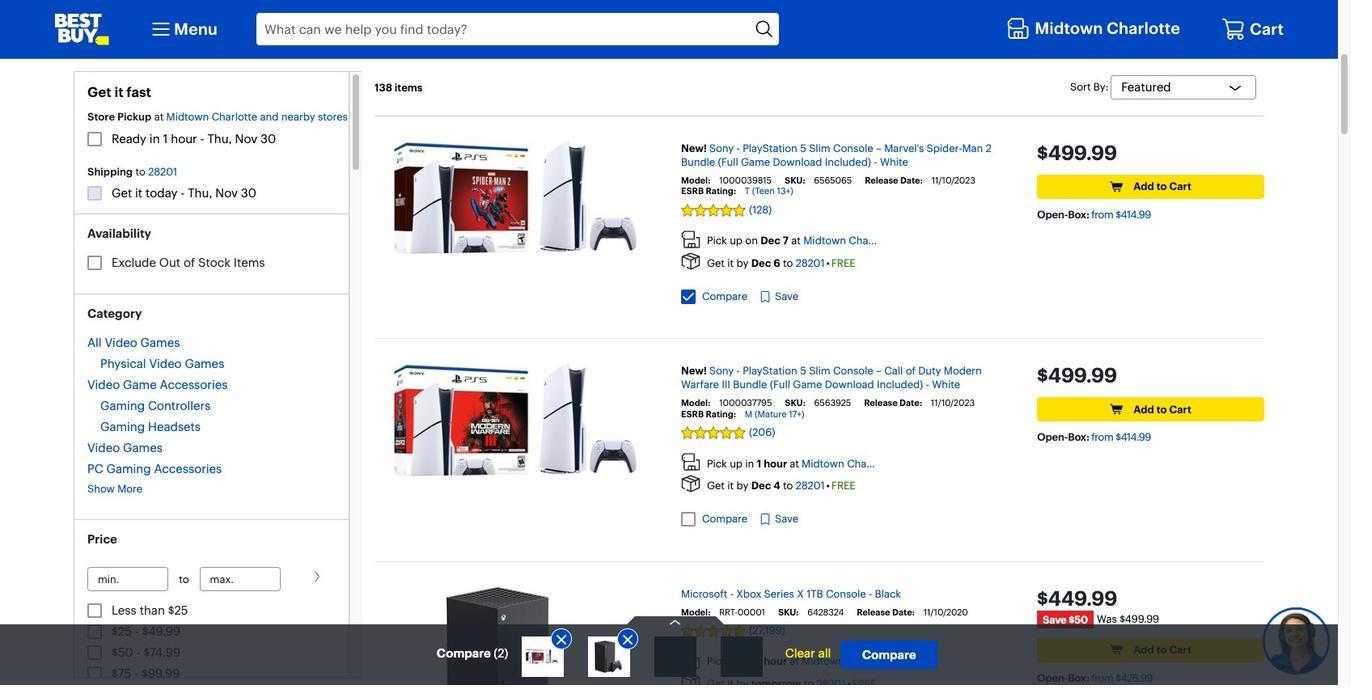 Task type: describe. For each thing, give the bounding box(es) containing it.
less than $25
[[112, 603, 188, 618]]

2 vertical spatial midtown charlotte button
[[802, 655, 893, 668]]

sony - playstation 5 slim console – marvel's spider-man 2 bundle (full game download included) - white image
[[526, 641, 558, 673]]

playstation for (full
[[743, 365, 798, 377]]

download inside sony - playstation 5 slim console – marvel's spider-man 2 bundle (full game download included) - white
[[773, 156, 823, 169]]

1 vertical spatial accessories
[[154, 461, 222, 477]]

1 vertical spatial nov
[[216, 186, 238, 201]]

on
[[746, 234, 758, 247]]

esrb for sony - playstation 5 slim console – marvel's spider-man 2 bundle (full game download included) - white
[[682, 186, 704, 197]]

0 vertical spatial accessories
[[160, 377, 228, 393]]

0 vertical spatial gaming
[[100, 398, 145, 414]]

- left black
[[869, 587, 873, 600]]

- up '(128)' link
[[874, 156, 878, 169]]

• for get it by dec 4 to 28201 • free
[[827, 479, 830, 492]]

(27,199) link
[[682, 624, 1012, 638]]

open-box: from $414.99 for sony - playstation 5 slim console – marvel's spider-man 2 bundle (full game download included) - white
[[1038, 208, 1152, 221]]

all video games link
[[87, 335, 225, 350]]

esrb rating : for bundle
[[682, 186, 737, 197]]

13+)
[[778, 186, 794, 197]]

2 vertical spatial date:
[[893, 607, 915, 618]]

- up 1000037795
[[737, 365, 740, 377]]

cart link
[[1222, 17, 1285, 41]]

sony - playstation 5 slim console – call of duty modern warfare iii bundle (full game download included) - white - front_zoom image
[[394, 365, 637, 477]]

2 vertical spatial save
[[1043, 613, 1067, 626]]

rating for (full
[[706, 186, 734, 197]]

video down physical on the bottom left of page
[[87, 377, 120, 393]]

included) inside sony - playstation 5 slim console – marvel's spider-man 2 bundle (full game download included) - white
[[825, 156, 872, 169]]

- up the $75 - $99.99
[[136, 645, 141, 660]]

6563925
[[815, 398, 852, 409]]

ready in 1 hour - thu, nov 30
[[112, 131, 276, 146]]

it for get it by dec 4 to 28201 • free
[[728, 479, 734, 492]]

$75 - $99.99 checkbox
[[87, 667, 102, 681]]

charlotte for (206)
[[848, 457, 893, 470]]

add to cart button for sony - playstation 5 slim console – marvel's spider-man 2 bundle (full game download included) - white
[[1038, 175, 1265, 199]]

was $499.99
[[1098, 613, 1160, 626]]

less than $25 link
[[112, 603, 188, 618]]

best buy help human beacon image
[[1262, 607, 1331, 675]]

11/10/2023 for man
[[932, 175, 976, 186]]

1tb
[[807, 587, 824, 600]]

more
[[118, 482, 143, 495]]

28201 for warfare
[[796, 479, 825, 492]]

Type to search. Navigate forward to hear suggestions text field
[[257, 13, 752, 45]]

t (teen 13+)
[[745, 186, 794, 197]]

cart for (128)
[[1170, 180, 1192, 193]]

show less compare details image
[[669, 617, 682, 629]]

midtown for (128)
[[804, 234, 847, 247]]

in for (206)
[[746, 457, 755, 470]]

from $426.99
[[1092, 671, 1153, 684]]

t (teen 13+) link
[[745, 186, 794, 197]]

charlotte inside dropdown button
[[1107, 17, 1181, 38]]

m (mature 17+) link
[[745, 408, 805, 420]]

open- for sony - playstation 5 slim console – call of duty modern warfare iii bundle (full game download included) - white
[[1038, 431, 1069, 444]]

video game accessories link
[[87, 377, 228, 393]]

)
[[505, 646, 508, 661]]

sort
[[1071, 80, 1091, 93]]

0 horizontal spatial of
[[184, 255, 195, 270]]

sku: for download
[[785, 175, 806, 186]]

28201 button for dec 7
[[796, 257, 825, 270]]

pickup
[[117, 110, 152, 123]]

at right pickup
[[154, 110, 164, 123]]

3 open- from the top
[[1038, 671, 1069, 684]]

2 vertical spatial sku:
[[779, 607, 799, 618]]

man
[[963, 142, 984, 155]]

rrt-
[[720, 607, 738, 618]]

get for get it by dec 4 to 28201 • free
[[707, 479, 725, 492]]

- down duty at the bottom
[[926, 378, 930, 391]]

28201 for bundle
[[796, 257, 825, 270]]

white inside 'sony - playstation 5 slim console – call of duty modern warfare iii bundle (full game download included) - white'
[[933, 378, 961, 391]]

microsoft - xbox series x 1tb console - black link
[[682, 587, 902, 600]]

- down store pickup at midtown charlotte and nearby stores
[[200, 131, 204, 146]]

exclude out of stock items link
[[112, 255, 265, 270]]

$50 - $74.99 checkbox
[[87, 645, 102, 660]]

get for get it today - thu, nov 30
[[112, 186, 132, 201]]

dec for dec 6
[[752, 257, 772, 270]]

add to cart for sony - playstation 5 slim console – marvel's spider-man 2 bundle (full game download included) - white
[[1134, 180, 1192, 193]]

$99.99
[[142, 666, 180, 681]]

2 vertical spatial console
[[826, 587, 867, 600]]

0 vertical spatial 28201
[[148, 165, 177, 178]]

microsoft - xbox series x 1tb console - black image
[[592, 641, 625, 673]]

6
[[774, 257, 781, 270]]

store
[[87, 110, 115, 123]]

- up $50 - $74.99 'link'
[[135, 624, 139, 639]]

sony - playstation 5 slim console – marvel's spider-man 2 bundle (full game download included) - white link
[[682, 142, 992, 169]]

rainchecks.
[[618, 26, 665, 37]]

release date: for white
[[865, 175, 923, 186]]

1000039815
[[720, 175, 772, 186]]

physical
[[100, 356, 146, 372]]

m (mature 17+)
[[745, 408, 805, 420]]

all
[[819, 646, 831, 661]]

: for (206)
[[734, 408, 737, 420]]

28201 button for 1 hour
[[796, 479, 825, 492]]

esrb for sony - playstation 5 slim console – call of duty modern warfare iii bundle (full game download included) - white
[[682, 408, 704, 420]]

save button for dec 6
[[759, 289, 799, 305]]

clear all button
[[786, 646, 831, 661]]

1 for (27,199)
[[757, 655, 762, 668]]

0 vertical spatial nov
[[235, 131, 258, 146]]

sku: for (full
[[785, 398, 806, 409]]

1 horizontal spatial $25
[[168, 603, 188, 618]]

open-box: from $414.99 for sony - playstation 5 slim console – call of duty modern warfare iii bundle (full game download included) - white
[[1038, 431, 1152, 444]]

get for get it by dec 6 to 28201 • free
[[707, 257, 725, 270]]

$75 - $99.99
[[112, 666, 180, 681]]

3 pick from the top
[[707, 655, 728, 668]]

5 for (full
[[801, 365, 807, 377]]

midtown for (206)
[[802, 457, 845, 470]]

products
[[375, 26, 412, 37]]

(128) link
[[682, 203, 1012, 217]]

compare down on
[[703, 290, 748, 303]]

2 vertical spatial release date:
[[857, 607, 915, 618]]

all
[[87, 335, 102, 350]]

up for dec 4
[[730, 457, 743, 470]]

– for included)
[[877, 365, 882, 377]]

black
[[875, 587, 902, 600]]

$49.99
[[142, 624, 181, 639]]

2 inside compare tray element
[[498, 646, 505, 661]]

download inside 'sony - playstation 5 slim console – call of duty modern warfare iii bundle (full game download included) - white'
[[825, 378, 875, 391]]

3 add to cart from the top
[[1134, 643, 1192, 656]]

by:
[[1094, 80, 1109, 93]]

(
[[494, 646, 498, 661]]

2 vertical spatial games
[[123, 440, 163, 456]]

1 vertical spatial gaming
[[100, 419, 145, 435]]

0 vertical spatial thu,
[[208, 131, 232, 146]]

get for get it fast
[[87, 83, 111, 100]]

subject
[[446, 26, 476, 37]]

midtown up ready in 1 hour - thu, nov 30
[[166, 110, 209, 123]]

sony for iii
[[710, 365, 734, 377]]

included) inside 'sony - playstation 5 slim console – call of duty modern warfare iii bundle (full game download included) - white'
[[877, 378, 924, 391]]

out
[[159, 255, 181, 270]]

17+)
[[789, 408, 805, 420]]

xbox
[[737, 587, 762, 600]]

price
[[87, 531, 117, 547]]

get it by dec 6 to 28201 • free
[[707, 257, 856, 270]]

1 vertical spatial games
[[185, 356, 225, 372]]

limited
[[525, 26, 556, 37]]

release date: for included)
[[865, 398, 923, 409]]

nearby
[[282, 110, 315, 123]]

sony - playstation 5 slim console – call of duty modern warfare iii bundle (full game download included) - white link
[[682, 365, 982, 391]]

at for (27,199)
[[790, 655, 799, 668]]

series
[[765, 587, 795, 600]]

compare down get it by dec 4 to 28201 • free
[[703, 512, 748, 525]]

get it today - thu, nov 30
[[112, 186, 257, 201]]

up for dec 6
[[730, 234, 743, 247]]

spider-
[[927, 142, 963, 155]]

free for get it by dec 6 to 28201 • free
[[832, 257, 856, 270]]

0 vertical spatial in
[[150, 131, 160, 146]]

shipping to 28201
[[87, 165, 177, 178]]

video up pc
[[87, 440, 120, 456]]

bundle inside sony - playstation 5 slim console – marvel's spider-man 2 bundle (full game download included) - white
[[682, 156, 716, 169]]

get it by dec 4 to 28201 • free
[[707, 479, 856, 492]]

game inside sony - playstation 5 slim console – marvel's spider-man 2 bundle (full game download included) - white
[[741, 156, 771, 169]]

it for get it fast
[[115, 83, 123, 100]]

category
[[87, 306, 142, 321]]

1000037795
[[720, 398, 772, 409]]

cart for (206)
[[1170, 403, 1192, 416]]

compare checkbox for get it by dec 6 to 28201 • free
[[682, 289, 696, 304]]

(27,199)
[[750, 624, 786, 637]]

add to cart button for sony - playstation 5 slim console – call of duty modern warfare iii bundle (full game download included) - white
[[1038, 398, 1265, 422]]

sony - playstation 5 slim console – call of duty modern warfare iii bundle (full game download included) - white
[[682, 365, 982, 391]]

less
[[112, 603, 137, 618]]

$50 - $74.99
[[112, 645, 180, 660]]

1 vertical spatial $50
[[112, 645, 133, 660]]

items
[[234, 255, 265, 270]]

(206) link
[[682, 426, 1012, 439]]

remove from compare tray image
[[553, 632, 570, 648]]

video games link
[[87, 440, 163, 456]]

esrb rating : for warfare
[[682, 408, 737, 420]]

rating for iii
[[706, 408, 734, 420]]

charlotte for (27,199)
[[848, 655, 893, 668]]

add for sony - playstation 5 slim console – marvel's spider-man 2 bundle (full game download included) - white
[[1134, 180, 1155, 193]]

- right $75
[[134, 666, 138, 681]]

availability
[[87, 226, 151, 241]]

white inside sony - playstation 5 slim console – marvel's spider-man 2 bundle (full game download included) - white
[[881, 156, 909, 169]]

fast
[[127, 83, 151, 100]]

- right today
[[181, 186, 185, 201]]

warfare
[[682, 378, 719, 391]]

Minimum Price text field
[[87, 567, 169, 591]]

$499.99 for 2
[[1038, 141, 1118, 165]]

3 add to cart button from the top
[[1038, 638, 1265, 663]]

sony for (full
[[710, 142, 734, 155]]

138
[[375, 81, 392, 94]]

remove from compare tray image
[[620, 632, 636, 648]]

– for white
[[877, 142, 882, 155]]

hour for (206)
[[764, 457, 788, 470]]

$75
[[112, 666, 131, 681]]

of inside 'sony - playstation 5 slim console – call of duty modern warfare iii bundle (full game download included) - white'
[[906, 365, 916, 377]]

138 items
[[375, 81, 423, 94]]

- left the xbox
[[731, 587, 734, 600]]



Task type: locate. For each thing, give the bounding box(es) containing it.
0 vertical spatial bundle
[[682, 156, 716, 169]]

gaming up video games link
[[100, 419, 145, 435]]

0 horizontal spatial 2
[[498, 646, 505, 661]]

shipping
[[87, 165, 133, 178]]

1 vertical spatial 28201
[[796, 257, 825, 270]]

console
[[834, 142, 874, 155], [834, 365, 874, 377], [826, 587, 867, 600]]

$25
[[168, 603, 188, 618], [112, 624, 132, 639]]

compare checkbox for get it by dec 4 to 28201 • free
[[682, 512, 696, 527]]

sku: left 6563925
[[785, 398, 806, 409]]

0 vertical spatial up
[[730, 234, 743, 247]]

gaming up gaming headsets link
[[100, 398, 145, 414]]

esrb
[[682, 186, 704, 197], [682, 408, 704, 420]]

2 box: from the top
[[1069, 431, 1090, 444]]

pick left on
[[707, 234, 728, 247]]

it
[[115, 83, 123, 100], [135, 186, 143, 201], [728, 257, 734, 270], [728, 479, 734, 492]]

sony inside sony - playstation 5 slim console – marvel's spider-man 2 bundle (full game download included) - white
[[710, 142, 734, 155]]

3 add from the top
[[1134, 643, 1155, 656]]

model: left 1000039815 on the right top of the page
[[682, 175, 711, 186]]

$449.99
[[1038, 586, 1118, 611]]

pick for get it by dec 6 to 28201 • free
[[707, 234, 728, 247]]

$25 - $49.99
[[112, 624, 181, 639]]

1 : from the top
[[734, 186, 737, 197]]

menu button
[[148, 16, 218, 42]]

1 vertical spatial box:
[[1069, 431, 1090, 444]]

Ready in 1 hour - Thu, Nov 30 checkbox
[[87, 132, 102, 146]]

2 28201 button from the top
[[796, 479, 825, 492]]

new! for sony - playstation 5 slim console – marvel's spider-man 2 bundle (full game download included) - white
[[682, 142, 707, 155]]

1 box: from the top
[[1069, 208, 1090, 221]]

from $414.99 for sony - playstation 5 slim console – call of duty modern warfare iii bundle (full game download included) - white
[[1092, 431, 1152, 444]]

0 vertical spatial :
[[734, 186, 737, 197]]

video up video game accessories "link"
[[149, 356, 182, 372]]

2 open- from the top
[[1038, 431, 1069, 444]]

1 from $414.99 from the top
[[1092, 208, 1152, 221]]

bestbuy.com image
[[54, 13, 109, 45]]

model: for sony - playstation 5 slim console – marvel's spider-man 2 bundle (full game download included) - white
[[682, 175, 711, 186]]

charlotte for (128)
[[849, 234, 895, 247]]

date: down call
[[900, 398, 923, 409]]

2 vertical spatial gaming
[[106, 461, 151, 477]]

hour for (27,199)
[[764, 655, 788, 668]]

1 sony from the top
[[710, 142, 734, 155]]

2 up from the top
[[730, 457, 743, 470]]

1 vertical spatial date:
[[900, 398, 923, 409]]

dec for dec 4
[[752, 479, 772, 492]]

compared items element
[[522, 629, 779, 677]]

console for -
[[834, 142, 874, 155]]

$50
[[1069, 613, 1089, 626], [112, 645, 133, 660]]

1 vertical spatial bundle
[[734, 378, 768, 391]]

0 vertical spatial add to cart
[[1134, 180, 1192, 193]]

0 vertical spatial 28201 button
[[796, 257, 825, 270]]

0 vertical spatial release date:
[[865, 175, 923, 186]]

new! for sony - playstation 5 slim console – call of duty modern warfare iii bundle (full game download included) - white
[[682, 365, 707, 377]]

playstation inside sony - playstation 5 slim console – marvel's spider-man 2 bundle (full game download included) - white
[[743, 142, 798, 155]]

white down marvel's
[[881, 156, 909, 169]]

1 vertical spatial rating
[[706, 408, 734, 420]]

2 vertical spatial model:
[[682, 607, 711, 618]]

in down (206)
[[746, 457, 755, 470]]

0 vertical spatial add to cart button
[[1038, 175, 1265, 199]]

free for get it by dec 4 to 28201 • free
[[832, 479, 856, 492]]

midtown up sort
[[1035, 17, 1104, 38]]

microsoft - xbox series x 1tb console - black
[[682, 587, 902, 600]]

slim up 6563925
[[810, 365, 831, 377]]

1 vertical spatial save
[[776, 512, 799, 525]]

console inside sony - playstation 5 slim console – marvel's spider-man 2 bundle (full game download included) - white
[[834, 142, 874, 155]]

(teen
[[753, 186, 775, 197]]

playstation
[[743, 142, 798, 155], [743, 365, 798, 377]]

3 model: from the top
[[682, 607, 711, 618]]

download
[[773, 156, 823, 169], [825, 378, 875, 391]]

7
[[783, 234, 789, 247]]

Exclude Out of Stock Items checkbox
[[87, 256, 102, 270]]

free down the pick up on dec 7 at midtown charlotte
[[832, 257, 856, 270]]

modern
[[944, 365, 982, 377]]

1 vertical spatial dec
[[752, 257, 772, 270]]

dec for dec 7
[[761, 234, 781, 247]]

dec left 7
[[761, 234, 781, 247]]

0 vertical spatial esrb
[[682, 186, 704, 197]]

2 vertical spatial dec
[[752, 479, 772, 492]]

$25 right than
[[168, 603, 188, 618]]

1 vertical spatial (full
[[770, 378, 791, 391]]

(206)
[[750, 426, 776, 439]]

clear
[[786, 646, 816, 661]]

0 vertical spatial new!
[[682, 142, 707, 155]]

30 down and
[[261, 131, 276, 146]]

0 vertical spatial console
[[834, 142, 874, 155]]

0 vertical spatial $50
[[1069, 613, 1089, 626]]

0 vertical spatial sony
[[710, 142, 734, 155]]

1 vertical spatial add to cart
[[1134, 403, 1192, 416]]

1 open-box: from $414.99 from the top
[[1038, 208, 1152, 221]]

it left fast
[[115, 83, 123, 100]]

2 vertical spatial hour
[[764, 655, 788, 668]]

save down "$449.99"
[[1043, 613, 1067, 626]]

console up 6565065
[[834, 142, 874, 155]]

5 inside sony - playstation 5 slim console – marvel's spider-man 2 bundle (full game download included) - white
[[801, 142, 807, 155]]

0 vertical spatial •
[[827, 257, 830, 270]]

hour down '(27,199)'
[[764, 655, 788, 668]]

it left today
[[135, 186, 143, 201]]

cart for (27,199)
[[1170, 643, 1192, 656]]

1 vertical spatial hour
[[764, 457, 788, 470]]

00001
[[738, 607, 766, 618]]

gaming up more
[[106, 461, 151, 477]]

2 vertical spatial 1
[[757, 655, 762, 668]]

items
[[395, 81, 423, 94]]

cart icon image
[[1222, 17, 1246, 41]]

– left marvel's
[[877, 142, 882, 155]]

1 vertical spatial :
[[734, 408, 737, 420]]

1 slim from the top
[[810, 142, 831, 155]]

1 horizontal spatial download
[[825, 378, 875, 391]]

1 horizontal spatial 30
[[261, 131, 276, 146]]

1 model: from the top
[[682, 175, 711, 186]]

1 vertical spatial sony
[[710, 365, 734, 377]]

11/10/2020
[[924, 607, 969, 618]]

at for (128)
[[792, 234, 801, 247]]

midtown charlotte and nearby stores button
[[166, 110, 348, 124]]

1 pick from the top
[[707, 234, 728, 247]]

0 vertical spatial release
[[865, 175, 899, 186]]

1 vertical spatial –
[[877, 365, 882, 377]]

:
[[734, 186, 737, 197], [734, 408, 737, 420]]

1 5 from the top
[[801, 142, 807, 155]]

2 sony from the top
[[710, 365, 734, 377]]

0 vertical spatial (full
[[718, 156, 739, 169]]

release down call
[[865, 398, 898, 409]]

2 save button from the top
[[759, 511, 799, 528]]

in down '(27,199)'
[[746, 655, 755, 668]]

charlotte down '(128)' link
[[849, 234, 895, 247]]

1 vertical spatial in
[[746, 457, 755, 470]]

box: for sony - playstation 5 slim console – call of duty modern warfare iii bundle (full game download included) - white
[[1069, 431, 1090, 444]]

save for dec 4
[[776, 512, 799, 525]]

stores
[[318, 110, 348, 123]]

ready
[[112, 131, 146, 146]]

2 free from the top
[[832, 479, 856, 492]]

•
[[827, 257, 830, 270], [827, 479, 830, 492]]

of right out
[[184, 255, 195, 270]]

game
[[741, 156, 771, 169], [123, 377, 157, 393], [794, 378, 823, 391]]

$50 - $74.99 link
[[112, 645, 180, 660]]

0 horizontal spatial 30
[[241, 186, 257, 201]]

1 esrb rating : from the top
[[682, 186, 737, 197]]

charlotte down (27,199) link
[[848, 655, 893, 668]]

at right 7
[[792, 234, 801, 247]]

Get it today - Thu, Nov 30 checkbox
[[87, 186, 102, 201]]

• down the pick up on dec 7 at midtown charlotte
[[827, 257, 830, 270]]

release date: down black
[[857, 607, 915, 618]]

midtown inside dropdown button
[[1035, 17, 1104, 38]]

midtown charlotte button down '(128)' link
[[804, 234, 895, 247]]

Maximum Price text field
[[200, 567, 281, 591]]

rating
[[706, 186, 734, 197], [706, 408, 734, 420]]

midtown down (27,199) link
[[802, 655, 845, 668]]

box:
[[1069, 208, 1090, 221], [1069, 431, 1090, 444], [1069, 671, 1090, 684]]

2 5 from the top
[[801, 365, 807, 377]]

-
[[200, 131, 204, 146], [737, 142, 740, 155], [874, 156, 878, 169], [181, 186, 185, 201], [737, 365, 740, 377], [926, 378, 930, 391], [731, 587, 734, 600], [869, 587, 873, 600], [135, 624, 139, 639], [136, 645, 141, 660], [134, 666, 138, 681]]

0 vertical spatial included)
[[825, 156, 872, 169]]

1 vertical spatial white
[[933, 378, 961, 391]]

up up get it by dec 4 to 28201 • free
[[730, 457, 743, 470]]

included) down call
[[877, 378, 924, 391]]

(128)
[[750, 203, 772, 216]]

slim for game
[[810, 365, 831, 377]]

show
[[87, 482, 115, 495]]

2 slim from the top
[[810, 365, 831, 377]]

up down the rrt-00001
[[730, 655, 743, 668]]

2 pick up in 1 hour at midtown charlotte from the top
[[707, 655, 893, 668]]

1 vertical spatial model:
[[682, 398, 711, 409]]

1 vertical spatial add to cart button
[[1038, 398, 1265, 422]]

menu
[[174, 19, 218, 39]]

2 : from the top
[[734, 408, 737, 420]]

30
[[261, 131, 276, 146], [241, 186, 257, 201]]

playstation for download
[[743, 142, 798, 155]]

charlotte down (206) 'link'
[[848, 457, 893, 470]]

0 vertical spatial rating
[[706, 186, 734, 197]]

sony up 1000039815 on the right top of the page
[[710, 142, 734, 155]]

2 by from the top
[[737, 479, 749, 492]]

2 vertical spatial release
[[857, 607, 891, 618]]

1 vertical spatial new!
[[682, 365, 707, 377]]

save button down 4
[[759, 511, 799, 528]]

midtown charlotte button for get it by dec 4 to 28201 • free
[[802, 457, 893, 470]]

hour up 4
[[764, 457, 788, 470]]

1 open- from the top
[[1038, 208, 1069, 221]]

date: down marvel's
[[901, 175, 923, 186]]

slim inside sony - playstation 5 slim console – marvel's spider-man 2 bundle (full game download included) - white
[[810, 142, 831, 155]]

0 vertical spatial 11/10/2023
[[932, 175, 976, 186]]

28201 down the pick up on dec 7 at midtown charlotte
[[796, 257, 825, 270]]

0 horizontal spatial download
[[773, 156, 823, 169]]

midtown charlotte button for get it by dec 6 to 28201 • free
[[804, 234, 895, 247]]

compare link
[[841, 641, 938, 669]]

1 add to cart from the top
[[1134, 180, 1192, 193]]

$74.99
[[144, 645, 180, 660]]

release for white
[[865, 175, 899, 186]]

compare inside compare link
[[863, 648, 917, 663]]

compare left (
[[437, 646, 491, 661]]

playstation up 1000039815 on the right top of the page
[[743, 142, 798, 155]]

2 • from the top
[[827, 479, 830, 492]]

slim for included)
[[810, 142, 831, 155]]

midtown charlotte button down (206) 'link'
[[802, 457, 893, 470]]

0 vertical spatial esrb rating :
[[682, 186, 737, 197]]

add for sony - playstation 5 slim console – call of duty modern warfare iii bundle (full game download included) - white
[[1134, 403, 1155, 416]]

1 add from the top
[[1134, 180, 1155, 193]]

2 playstation from the top
[[743, 365, 798, 377]]

0 vertical spatial open-box: from $414.99
[[1038, 208, 1152, 221]]

pick up in 1 hour at midtown charlotte for (27,199)
[[707, 655, 893, 668]]

charlotte left and
[[212, 110, 258, 123]]

0 vertical spatial pick
[[707, 234, 728, 247]]

in for (27,199)
[[746, 655, 755, 668]]

midtown charlotte
[[1035, 17, 1181, 38]]

– inside sony - playstation 5 slim console – marvel's spider-man 2 bundle (full game download included) - white
[[877, 142, 882, 155]]

(full up 1000039815 on the right top of the page
[[718, 156, 739, 169]]

it for get it by dec 6 to 28201 • free
[[728, 257, 734, 270]]

thu, down store pickup at midtown charlotte and nearby stores
[[208, 131, 232, 146]]

model: for sony - playstation 5 slim console – call of duty modern warfare iii bundle (full game download included) - white
[[682, 398, 711, 409]]

2 vertical spatial in
[[746, 655, 755, 668]]

1 pick up in 1 hour at midtown charlotte from the top
[[707, 457, 893, 470]]

0 vertical spatial games
[[141, 335, 180, 350]]

$499.99
[[1038, 141, 1118, 165], [1038, 364, 1118, 388], [1120, 613, 1160, 626]]

stock
[[198, 255, 231, 270]]

– inside 'sony - playstation 5 slim console – call of duty modern warfare iii bundle (full game download included) - white'
[[877, 365, 882, 377]]

download up 13+)
[[773, 156, 823, 169]]

date: for included)
[[900, 398, 923, 409]]

release date: down marvel's
[[865, 175, 923, 186]]

: left m at bottom
[[734, 408, 737, 420]]

midtown down '(128)' link
[[804, 234, 847, 247]]

2 vertical spatial up
[[730, 655, 743, 668]]

28201
[[148, 165, 177, 178], [796, 257, 825, 270], [796, 479, 825, 492]]

get left 6 at right
[[707, 257, 725, 270]]

1 compare checkbox from the top
[[682, 289, 696, 304]]

esrb down warfare
[[682, 408, 704, 420]]

bundle inside 'sony - playstation 5 slim console – call of duty modern warfare iii bundle (full game download included) - white'
[[734, 378, 768, 391]]

2 esrb from the top
[[682, 408, 704, 420]]

2 vertical spatial add to cart
[[1134, 643, 1192, 656]]

1 by from the top
[[737, 257, 749, 270]]

0 vertical spatial playstation
[[743, 142, 798, 155]]

2 vertical spatial $499.99
[[1120, 613, 1160, 626]]

(full inside sony - playstation 5 slim console – marvel's spider-man 2 bundle (full game download included) - white
[[718, 156, 739, 169]]

open-box: from $426.99
[[1038, 671, 1153, 684]]

game inside 'sony - playstation 5 slim console – call of duty modern warfare iii bundle (full game download included) - white'
[[794, 378, 823, 391]]

$25 - $49.99 checkbox
[[87, 624, 102, 639]]

open-box: from $414.99
[[1038, 208, 1152, 221], [1038, 431, 1152, 444]]

• for get it by dec 6 to 28201 • free
[[827, 257, 830, 270]]

1 vertical spatial compare checkbox
[[682, 512, 696, 527]]

2 add to cart button from the top
[[1038, 398, 1265, 422]]

(full inside 'sony - playstation 5 slim console – call of duty modern warfare iii bundle (full game download included) - white'
[[770, 378, 791, 391]]

call
[[885, 365, 904, 377]]

1 horizontal spatial game
[[741, 156, 771, 169]]

0 horizontal spatial game
[[123, 377, 157, 393]]

clear all
[[786, 646, 831, 661]]

1
[[163, 131, 168, 146], [757, 457, 762, 470], [757, 655, 762, 668]]

sku: down the microsoft - xbox series x 1tb console - black link
[[779, 607, 799, 618]]

1 up from the top
[[730, 234, 743, 247]]

2 horizontal spatial game
[[794, 378, 823, 391]]

0 horizontal spatial $25
[[112, 624, 132, 639]]

1 vertical spatial $499.99
[[1038, 364, 1118, 388]]

model: down microsoft
[[682, 607, 711, 618]]

1 vertical spatial 28201 button
[[796, 479, 825, 492]]

2 model: from the top
[[682, 398, 711, 409]]

apply price range image
[[311, 570, 324, 583]]

2 – from the top
[[877, 365, 882, 377]]

pick for get it by dec 4 to 28201 • free
[[707, 457, 728, 470]]

1 vertical spatial save button
[[759, 511, 799, 528]]

today
[[146, 186, 178, 201]]

bundle
[[682, 156, 716, 169], [734, 378, 768, 391]]

1 vertical spatial $25
[[112, 624, 132, 639]]

2 pick from the top
[[707, 457, 728, 470]]

gaming controllers link
[[100, 398, 211, 414]]

box: for sony - playstation 5 slim console – marvel's spider-man 2 bundle (full game download included) - white
[[1069, 208, 1090, 221]]

it for get it today - thu, nov 30
[[135, 186, 143, 201]]

open- for sony - playstation 5 slim console – marvel's spider-man 2 bundle (full game download included) - white
[[1038, 208, 1069, 221]]

1 vertical spatial playstation
[[743, 365, 798, 377]]

28201 right 4
[[796, 479, 825, 492]]

iii
[[722, 378, 731, 391]]

compare tray element
[[0, 617, 1351, 686]]

and
[[260, 110, 279, 123]]

video up physical on the bottom left of page
[[105, 335, 137, 350]]

1 for (206)
[[757, 457, 762, 470]]

1 up 28201 button
[[163, 131, 168, 146]]

2 open-box: from $414.99 from the top
[[1038, 431, 1152, 444]]

free down (206) 'link'
[[832, 479, 856, 492]]

2 add to cart from the top
[[1134, 403, 1192, 416]]

of right call
[[906, 365, 916, 377]]

playstation up 1000037795
[[743, 365, 798, 377]]

2 new! from the top
[[682, 365, 707, 377]]

pick up in 1 hour at midtown charlotte down '(27,199)'
[[707, 655, 893, 668]]

$25 down the less
[[112, 624, 132, 639]]

get up 'store' at the left of page
[[87, 83, 111, 100]]

console inside 'sony - playstation 5 slim console – call of duty modern warfare iii bundle (full game download included) - white'
[[834, 365, 874, 377]]

1 free from the top
[[832, 257, 856, 270]]

– left call
[[877, 365, 882, 377]]

Less than $25 checkbox
[[87, 603, 102, 618]]

by left 4
[[737, 479, 749, 492]]

2 inside sony - playstation 5 slim console – marvel's spider-man 2 bundle (full game download included) - white
[[986, 142, 992, 155]]

0 vertical spatial save button
[[759, 289, 799, 305]]

2 rating from the top
[[706, 408, 734, 420]]

up
[[730, 234, 743, 247], [730, 457, 743, 470], [730, 655, 743, 668]]

by for dec 4
[[737, 479, 749, 492]]

1 playstation from the top
[[743, 142, 798, 155]]

white
[[881, 156, 909, 169], [933, 378, 961, 391]]

1 vertical spatial slim
[[810, 365, 831, 377]]

release date:
[[865, 175, 923, 186], [865, 398, 923, 409], [857, 607, 915, 618]]

0 horizontal spatial bundle
[[682, 156, 716, 169]]

controllers
[[148, 398, 211, 414]]

from $414.99
[[1092, 208, 1152, 221], [1092, 431, 1152, 444]]

sku:
[[785, 175, 806, 186], [785, 398, 806, 409], [779, 607, 799, 618]]

quantities.
[[558, 26, 602, 37]]

11/10/2023
[[932, 175, 976, 186], [932, 398, 975, 409]]

Compare checkbox
[[682, 289, 696, 304], [682, 512, 696, 527]]

: for (128)
[[734, 186, 737, 197]]

1 horizontal spatial bundle
[[734, 378, 768, 391]]

compare ( 2 )
[[437, 646, 508, 661]]

pc
[[87, 461, 103, 477]]

1 – from the top
[[877, 142, 882, 155]]

3 up from the top
[[730, 655, 743, 668]]

by for dec 6
[[737, 257, 749, 270]]

1 vertical spatial pick
[[707, 457, 728, 470]]

t
[[745, 186, 750, 197]]

get left 4
[[707, 479, 725, 492]]

nov down ready in 1 hour - thu, nov 30
[[216, 186, 238, 201]]

$499.99 for modern
[[1038, 364, 1118, 388]]

rrt-00001
[[720, 607, 766, 618]]

1 new! from the top
[[682, 142, 707, 155]]

0 vertical spatial box:
[[1069, 208, 1090, 221]]

release for included)
[[865, 398, 898, 409]]

sort by:
[[1071, 80, 1109, 93]]

3 box: from the top
[[1069, 671, 1090, 684]]

1 add to cart button from the top
[[1038, 175, 1265, 199]]

1 vertical spatial included)
[[877, 378, 924, 391]]

save button down 6 at right
[[759, 289, 799, 305]]

midtown for (27,199)
[[802, 655, 845, 668]]

1 • from the top
[[827, 257, 830, 270]]

1 vertical spatial up
[[730, 457, 743, 470]]

2 from $414.99 from the top
[[1092, 431, 1152, 444]]

save for dec 6
[[776, 290, 799, 303]]

1 save button from the top
[[759, 289, 799, 305]]

slim inside 'sony - playstation 5 slim console – call of duty modern warfare iii bundle (full game download included) - white'
[[810, 365, 831, 377]]

dec left 6 at right
[[752, 257, 772, 270]]

console up 6563925
[[834, 365, 874, 377]]

0 vertical spatial model:
[[682, 175, 711, 186]]

midtown charlotte button
[[1007, 14, 1185, 44]]

exclude out of stock items
[[112, 255, 265, 270]]

2 compare checkbox from the top
[[682, 512, 696, 527]]

0 vertical spatial 1
[[163, 131, 168, 146]]

1 vertical spatial from $414.99
[[1092, 431, 1152, 444]]

1 vertical spatial console
[[834, 365, 874, 377]]

playstation inside 'sony - playstation 5 slim console – call of duty modern warfare iii bundle (full game download included) - white'
[[743, 365, 798, 377]]

0 horizontal spatial (full
[[718, 156, 739, 169]]

$25 - $49.99 link
[[112, 624, 181, 639]]

console for download
[[834, 365, 874, 377]]

games
[[141, 335, 180, 350], [185, 356, 225, 372], [123, 440, 163, 456]]

0 vertical spatial midtown charlotte button
[[804, 234, 895, 247]]

white down duty at the bottom
[[933, 378, 961, 391]]

from $414.99 for sony - playstation 5 slim console – marvel's spider-man 2 bundle (full game download included) - white
[[1092, 208, 1152, 221]]

5 for download
[[801, 142, 807, 155]]

1 vertical spatial thu,
[[188, 186, 212, 201]]

slim up 6565065
[[810, 142, 831, 155]]

sony - playstation 5 slim console – marvel's spider-man 2 bundle (full game download included) - white - front_zoom image
[[394, 142, 637, 254]]

2 left sony - playstation 5 slim console – marvel's spider-man 2 bundle (full game download included) - white icon on the bottom of the page
[[498, 646, 505, 661]]

pick
[[707, 234, 728, 247], [707, 457, 728, 470], [707, 655, 728, 668]]

28201 up today
[[148, 165, 177, 178]]

download up 6563925
[[825, 378, 875, 391]]

sony inside 'sony - playstation 5 slim console – call of duty modern warfare iii bundle (full game download included) - white'
[[710, 365, 734, 377]]

release date: down call
[[865, 398, 923, 409]]

: left t
[[734, 186, 737, 197]]

physical video games link
[[100, 356, 225, 372]]

get it fast
[[87, 83, 151, 100]]

games up the physical video games link on the left of page
[[141, 335, 180, 350]]

hour up 28201 button
[[171, 131, 197, 146]]

microsoft - xbox series x 1tb console - black - front_zoom image
[[447, 587, 584, 686]]

see
[[668, 26, 683, 37]]

pick up on dec 7 at midtown charlotte
[[707, 234, 895, 247]]

0 vertical spatial slim
[[810, 142, 831, 155]]

0 vertical spatial download
[[773, 156, 823, 169]]

up left on
[[730, 234, 743, 247]]

1 vertical spatial by
[[737, 479, 749, 492]]

28201 button down the pick up on dec 7 at midtown charlotte
[[796, 257, 825, 270]]

1 horizontal spatial of
[[906, 365, 916, 377]]

1 vertical spatial 11/10/2023
[[932, 398, 975, 409]]

2 add from the top
[[1134, 403, 1155, 416]]

0 vertical spatial hour
[[171, 131, 197, 146]]

at for (206)
[[790, 457, 799, 470]]

11/10/2023 down modern
[[932, 398, 975, 409]]

save down get it by dec 6 to 28201 • free
[[776, 290, 799, 303]]

0 vertical spatial 5
[[801, 142, 807, 155]]

1 vertical spatial open-
[[1038, 431, 1069, 444]]

at
[[154, 110, 164, 123], [792, 234, 801, 247], [790, 457, 799, 470], [790, 655, 799, 668]]

11/10/2023 down spider-
[[932, 175, 976, 186]]

it left 6 at right
[[728, 257, 734, 270]]

thu, right today
[[188, 186, 212, 201]]

store pickup at midtown charlotte and nearby stores
[[87, 110, 348, 123]]

1 vertical spatial esrb
[[682, 408, 704, 420]]

than
[[140, 603, 165, 618]]

date: for white
[[901, 175, 923, 186]]

1 28201 button from the top
[[796, 257, 825, 270]]

2 esrb rating : from the top
[[682, 408, 737, 420]]

save button for dec 4
[[759, 511, 799, 528]]

new!
[[682, 142, 707, 155], [682, 365, 707, 377]]

pick up in 1 hour at midtown charlotte for (206)
[[707, 457, 893, 470]]

1 vertical spatial 30
[[241, 186, 257, 201]]

- up 1000039815 on the right top of the page
[[737, 142, 740, 155]]

11/10/2023 for duty
[[932, 398, 975, 409]]

0 horizontal spatial $50
[[112, 645, 133, 660]]

slim
[[810, 142, 831, 155], [810, 365, 831, 377]]

add to cart for sony - playstation 5 slim console – call of duty modern warfare iii bundle (full game download included) - white
[[1134, 403, 1192, 416]]

5 inside 'sony - playstation 5 slim console – call of duty modern warfare iii bundle (full game download included) - white'
[[801, 365, 807, 377]]

model: down warfare
[[682, 398, 711, 409]]

game inside all video games physical video games video game accessories gaming controllers gaming headsets video games pc gaming accessories show more
[[123, 377, 157, 393]]

1 rating from the top
[[706, 186, 734, 197]]

0 vertical spatial pick up in 1 hour at midtown charlotte
[[707, 457, 893, 470]]

1 esrb from the top
[[682, 186, 704, 197]]

exclude
[[112, 255, 156, 270]]

rating left t
[[706, 186, 734, 197]]

it left 4
[[728, 479, 734, 492]]



Task type: vqa. For each thing, say whether or not it's contained in the screenshot.
first RATING from the bottom
yes



